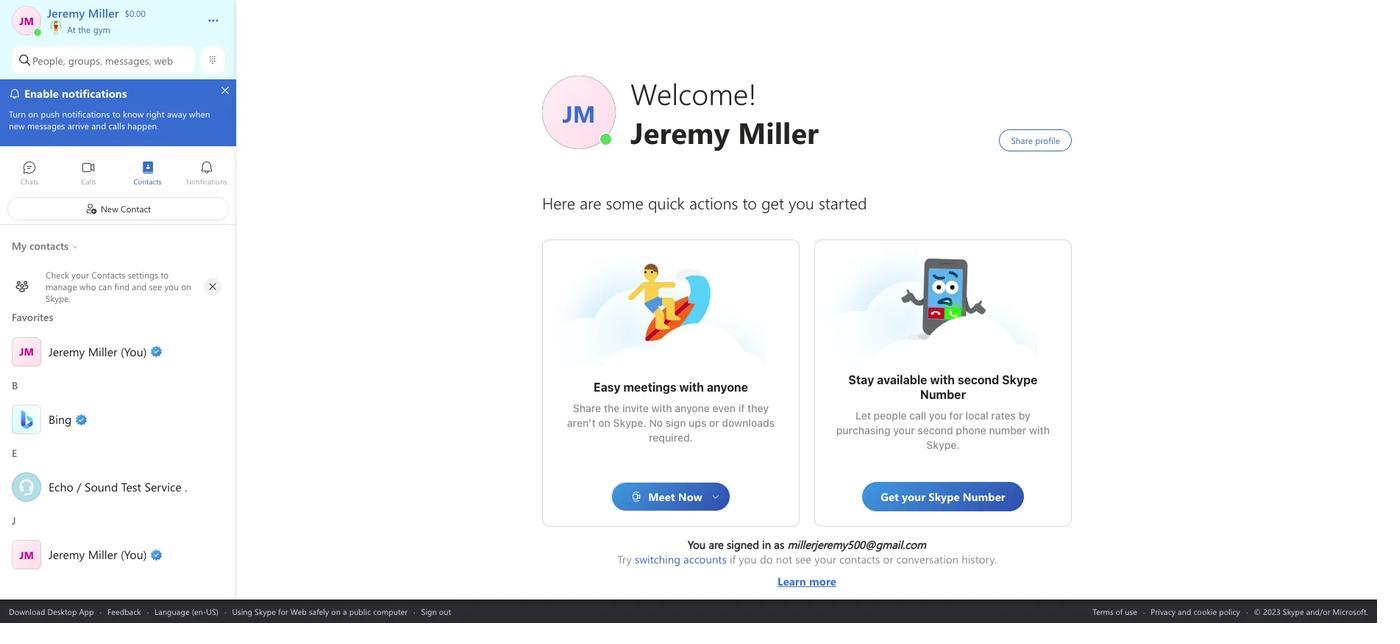 Task type: describe. For each thing, give the bounding box(es) containing it.
even
[[713, 402, 736, 415]]

groups,
[[68, 53, 102, 67]]

learn more link
[[617, 567, 997, 589]]

at the gym
[[65, 24, 110, 35]]

try switching accounts if you do not see your contacts or conversation history. learn more
[[617, 552, 997, 589]]

second inside let people call you for local rates by purchasing your second phone number with skype.
[[918, 424, 953, 437]]

number
[[920, 388, 966, 402]]

if inside the share the invite with anyone even if they aren't on skype. no sign ups or downloads required.
[[738, 402, 745, 415]]

with up ups
[[679, 381, 704, 394]]

purchasing
[[836, 424, 891, 437]]

are
[[709, 538, 724, 552]]

or inside the share the invite with anyone even if they aren't on skype. no sign ups or downloads required.
[[709, 417, 719, 430]]

safely
[[309, 607, 329, 618]]

using
[[232, 607, 252, 618]]

or inside try switching accounts if you do not see your contacts or conversation history. learn more
[[883, 552, 893, 567]]

sign
[[421, 607, 437, 618]]

feedback link
[[107, 607, 141, 618]]

people
[[874, 410, 907, 422]]

terms of use
[[1093, 607, 1137, 618]]

app
[[79, 607, 94, 618]]

phone
[[956, 424, 986, 437]]

aren't
[[567, 417, 596, 430]]

ups
[[689, 417, 706, 430]]

stay
[[848, 374, 874, 387]]

mansurfer
[[627, 263, 679, 278]]

cookie
[[1193, 607, 1217, 618]]

skype inside stay available with second skype number
[[1002, 374, 1038, 387]]

sign
[[666, 417, 686, 430]]

download desktop app
[[9, 607, 94, 618]]

j group
[[0, 509, 236, 577]]

local
[[966, 410, 989, 422]]

echo
[[49, 480, 74, 495]]

0 vertical spatial anyone
[[707, 381, 748, 394]]

1 vertical spatial on
[[331, 607, 341, 618]]

/
[[77, 480, 81, 495]]

download
[[9, 607, 45, 618]]

conversation
[[896, 552, 959, 567]]

see
[[795, 552, 812, 567]]

at
[[67, 24, 76, 35]]

privacy and cookie policy link
[[1151, 607, 1240, 618]]

.
[[185, 480, 187, 495]]

privacy
[[1151, 607, 1176, 618]]

share the invite with anyone even if they aren't on skype. no sign ups or downloads required.
[[567, 402, 777, 444]]

terms
[[1093, 607, 1113, 618]]

(you) for j "group" at the left bottom
[[121, 547, 147, 563]]

using skype for web safely on a public computer
[[232, 607, 408, 618]]

your inside let people call you for local rates by purchasing your second phone number with skype.
[[893, 424, 915, 437]]

anyone inside the share the invite with anyone even if they aren't on skype. no sign ups or downloads required.
[[675, 402, 710, 415]]

easy
[[594, 381, 621, 394]]

sign out link
[[421, 607, 451, 618]]

people, groups, messages, web
[[32, 53, 173, 67]]

out
[[439, 607, 451, 618]]

policy
[[1219, 607, 1240, 618]]

miller for j "group" at the left bottom
[[88, 547, 117, 563]]

accounts
[[683, 552, 727, 567]]

messages,
[[105, 53, 151, 67]]

bing
[[49, 412, 72, 427]]

signed
[[727, 538, 759, 552]]

not
[[776, 552, 792, 567]]

0 horizontal spatial for
[[278, 607, 288, 618]]

rates
[[991, 410, 1016, 422]]

web
[[290, 607, 307, 618]]

you are signed in as
[[688, 538, 787, 552]]

(en-
[[192, 607, 206, 618]]

e group
[[0, 442, 236, 509]]

more
[[809, 575, 836, 589]]

privacy and cookie policy
[[1151, 607, 1240, 618]]

public
[[349, 607, 371, 618]]

they
[[747, 402, 769, 415]]

by
[[1019, 410, 1031, 422]]

a
[[343, 607, 347, 618]]



Task type: vqa. For each thing, say whether or not it's contained in the screenshot.
the bottommost How
no



Task type: locate. For each thing, give the bounding box(es) containing it.
2 jeremy miller (you) from the top
[[49, 547, 147, 563]]

anyone up ups
[[675, 402, 710, 415]]

in
[[762, 538, 771, 552]]

history.
[[962, 552, 997, 567]]

0 vertical spatial second
[[958, 374, 999, 387]]

if up downloads
[[738, 402, 745, 415]]

1 horizontal spatial skype
[[1002, 374, 1038, 387]]

jeremy up bing
[[49, 344, 85, 359]]

second up "local"
[[958, 374, 999, 387]]

use
[[1125, 607, 1137, 618]]

on
[[598, 417, 610, 430], [331, 607, 341, 618]]

2 (you) from the top
[[121, 547, 147, 563]]

1 vertical spatial skype
[[255, 607, 276, 618]]

jeremy miller (you) inside favorites group
[[49, 344, 147, 359]]

0 vertical spatial for
[[949, 410, 963, 422]]

as
[[774, 538, 784, 552]]

for
[[949, 410, 963, 422], [278, 607, 288, 618]]

web
[[154, 53, 173, 67]]

sign out
[[421, 607, 451, 618]]

let
[[856, 410, 871, 422]]

computer
[[373, 607, 408, 618]]

skype. inside the share the invite with anyone even if they aren't on skype. no sign ups or downloads required.
[[613, 417, 646, 430]]

echo / sound test service .
[[49, 480, 187, 495]]

1 vertical spatial your
[[815, 552, 836, 567]]

share
[[573, 402, 601, 415]]

second
[[958, 374, 999, 387], [918, 424, 953, 437]]

learn
[[778, 575, 806, 589]]

your right see at the bottom
[[815, 552, 836, 567]]

test
[[121, 480, 141, 495]]

number
[[989, 424, 1027, 437]]

1 vertical spatial if
[[730, 552, 736, 567]]

favorites group
[[0, 306, 236, 374]]

downloads
[[722, 417, 775, 430]]

skype
[[1002, 374, 1038, 387], [255, 607, 276, 618]]

skype. down phone on the right bottom
[[926, 439, 960, 452]]

at the gym button
[[47, 21, 193, 35]]

service
[[144, 480, 182, 495]]

1 vertical spatial or
[[883, 552, 893, 567]]

if right are
[[730, 552, 736, 567]]

0 vertical spatial on
[[598, 417, 610, 430]]

you left do at the right of the page
[[739, 552, 757, 567]]

meetings
[[623, 381, 676, 394]]

with down the by
[[1029, 424, 1050, 437]]

switching
[[635, 552, 680, 567]]

1 horizontal spatial on
[[598, 417, 610, 430]]

1 horizontal spatial your
[[893, 424, 915, 437]]

feedback
[[107, 607, 141, 618]]

the right at
[[78, 24, 91, 35]]

1 horizontal spatial second
[[958, 374, 999, 387]]

jeremy miller (you) inside j "group"
[[49, 547, 147, 563]]

with
[[930, 374, 955, 387], [679, 381, 704, 394], [651, 402, 672, 415], [1029, 424, 1050, 437]]

1 horizontal spatial skype.
[[926, 439, 960, 452]]

your
[[893, 424, 915, 437], [815, 552, 836, 567]]

2 miller from the top
[[88, 547, 117, 563]]

1 vertical spatial jeremy
[[49, 547, 85, 563]]

second down call
[[918, 424, 953, 437]]

jeremy inside favorites group
[[49, 344, 85, 359]]

no
[[649, 417, 663, 430]]

the inside at the gym button
[[78, 24, 91, 35]]

1 horizontal spatial or
[[883, 552, 893, 567]]

with inside let people call you for local rates by purchasing your second phone number with skype.
[[1029, 424, 1050, 437]]

switching accounts link
[[635, 552, 727, 567]]

you inside let people call you for local rates by purchasing your second phone number with skype.
[[929, 410, 947, 422]]

1 horizontal spatial for
[[949, 410, 963, 422]]

0 vertical spatial you
[[929, 410, 947, 422]]

language (en-us) link
[[155, 607, 219, 618]]

the
[[78, 24, 91, 35], [604, 402, 620, 415]]

tab list
[[0, 154, 236, 195]]

easy meetings with anyone
[[594, 381, 748, 394]]

1 vertical spatial you
[[739, 552, 757, 567]]

1 (you) from the top
[[121, 344, 147, 359]]

on left a
[[331, 607, 341, 618]]

for inside let people call you for local rates by purchasing your second phone number with skype.
[[949, 410, 963, 422]]

or right 'contacts'
[[883, 552, 893, 567]]

terms of use link
[[1093, 607, 1137, 618]]

0 vertical spatial skype.
[[613, 417, 646, 430]]

you inside try switching accounts if you do not see your contacts or conversation history. learn more
[[739, 552, 757, 567]]

(you) up feedback link
[[121, 547, 147, 563]]

using skype for web safely on a public computer link
[[232, 607, 408, 618]]

0 vertical spatial or
[[709, 417, 719, 430]]

desktop
[[47, 607, 77, 618]]

skype.
[[613, 417, 646, 430], [926, 439, 960, 452]]

(you)
[[121, 344, 147, 359], [121, 547, 147, 563]]

us)
[[206, 607, 219, 618]]

skype. down invite
[[613, 417, 646, 430]]

0 horizontal spatial the
[[78, 24, 91, 35]]

b group
[[0, 374, 236, 442]]

the for gym
[[78, 24, 91, 35]]

0 vertical spatial your
[[893, 424, 915, 437]]

with up the no
[[651, 402, 672, 415]]

you right call
[[929, 410, 947, 422]]

0 horizontal spatial skype.
[[613, 417, 646, 430]]

miller
[[88, 344, 117, 359], [88, 547, 117, 563]]

1 vertical spatial (you)
[[121, 547, 147, 563]]

miller up app
[[88, 547, 117, 563]]

0 horizontal spatial your
[[815, 552, 836, 567]]

1 vertical spatial for
[[278, 607, 288, 618]]

people, groups, messages, web button
[[12, 47, 195, 74]]

1 vertical spatial the
[[604, 402, 620, 415]]

if
[[738, 402, 745, 415], [730, 552, 736, 567]]

you
[[688, 538, 706, 552]]

skype right using on the bottom left of the page
[[255, 607, 276, 618]]

0 horizontal spatial on
[[331, 607, 341, 618]]

(you) inside favorites group
[[121, 344, 147, 359]]

0 vertical spatial jeremy
[[49, 344, 85, 359]]

2 jeremy from the top
[[49, 547, 85, 563]]

with inside the share the invite with anyone even if they aren't on skype. no sign ups or downloads required.
[[651, 402, 672, 415]]

1 miller from the top
[[88, 344, 117, 359]]

for left "local"
[[949, 410, 963, 422]]

jeremy
[[49, 344, 85, 359], [49, 547, 85, 563]]

if inside try switching accounts if you do not see your contacts or conversation history. learn more
[[730, 552, 736, 567]]

jeremy up desktop
[[49, 547, 85, 563]]

sound
[[85, 480, 118, 495]]

do
[[760, 552, 773, 567]]

available
[[877, 374, 927, 387]]

1 horizontal spatial the
[[604, 402, 620, 415]]

or right ups
[[709, 417, 719, 430]]

download desktop app link
[[9, 607, 94, 618]]

skype up the by
[[1002, 374, 1038, 387]]

your down call
[[893, 424, 915, 437]]

your inside try switching accounts if you do not see your contacts or conversation history. learn more
[[815, 552, 836, 567]]

jeremy miller (you) for j "group" at the left bottom
[[49, 547, 147, 563]]

1 horizontal spatial you
[[929, 410, 947, 422]]

0 horizontal spatial skype
[[255, 607, 276, 618]]

gym
[[93, 24, 110, 35]]

and
[[1178, 607, 1191, 618]]

miller up b group
[[88, 344, 117, 359]]

stay available with second skype number
[[848, 374, 1040, 402]]

miller inside j "group"
[[88, 547, 117, 563]]

the down the easy
[[604, 402, 620, 415]]

1 vertical spatial second
[[918, 424, 953, 437]]

1 vertical spatial jeremy miller (you)
[[49, 547, 147, 563]]

0 horizontal spatial second
[[918, 424, 953, 437]]

language
[[155, 607, 190, 618]]

(you) inside j "group"
[[121, 547, 147, 563]]

or
[[709, 417, 719, 430], [883, 552, 893, 567]]

0 vertical spatial skype
[[1002, 374, 1038, 387]]

call
[[909, 410, 926, 422]]

contacts
[[839, 552, 880, 567]]

miller inside favorites group
[[88, 344, 117, 359]]

0 vertical spatial the
[[78, 24, 91, 35]]

0 vertical spatial (you)
[[121, 344, 147, 359]]

for left web
[[278, 607, 288, 618]]

second inside stay available with second skype number
[[958, 374, 999, 387]]

1 jeremy miller (you) from the top
[[49, 344, 147, 359]]

invite
[[622, 402, 649, 415]]

jeremy miller (you) up b group
[[49, 344, 147, 359]]

let people call you for local rates by purchasing your second phone number with skype.
[[836, 410, 1053, 452]]

anyone
[[707, 381, 748, 394], [675, 402, 710, 415]]

language (en-us)
[[155, 607, 219, 618]]

of
[[1116, 607, 1123, 618]]

jeremy miller (you) up app
[[49, 547, 147, 563]]

jeremy miller (you)
[[49, 344, 147, 359], [49, 547, 147, 563]]

0 vertical spatial miller
[[88, 344, 117, 359]]

on down 'share'
[[598, 417, 610, 430]]

(you) up b group
[[121, 344, 147, 359]]

on inside the share the invite with anyone even if they aren't on skype. no sign ups or downloads required.
[[598, 417, 610, 430]]

skype. inside let people call you for local rates by purchasing your second phone number with skype.
[[926, 439, 960, 452]]

required.
[[649, 432, 693, 444]]

1 jeremy from the top
[[49, 344, 85, 359]]

jeremy for j "group" at the left bottom
[[49, 547, 85, 563]]

0 horizontal spatial if
[[730, 552, 736, 567]]

jeremy miller (you) for favorites group
[[49, 344, 147, 359]]

jeremy for favorites group
[[49, 344, 85, 359]]

with inside stay available with second skype number
[[930, 374, 955, 387]]

0 vertical spatial if
[[738, 402, 745, 415]]

1 vertical spatial miller
[[88, 547, 117, 563]]

the for invite
[[604, 402, 620, 415]]

jeremy inside j "group"
[[49, 547, 85, 563]]

miller for favorites group
[[88, 344, 117, 359]]

people,
[[32, 53, 65, 67]]

with up number
[[930, 374, 955, 387]]

1 vertical spatial anyone
[[675, 402, 710, 415]]

1 horizontal spatial if
[[738, 402, 745, 415]]

try
[[617, 552, 632, 567]]

0 horizontal spatial you
[[739, 552, 757, 567]]

1 vertical spatial skype.
[[926, 439, 960, 452]]

0 horizontal spatial or
[[709, 417, 719, 430]]

0 vertical spatial jeremy miller (you)
[[49, 344, 147, 359]]

(you) for favorites group
[[121, 344, 147, 359]]

anyone up even
[[707, 381, 748, 394]]

the inside the share the invite with anyone even if they aren't on skype. no sign ups or downloads required.
[[604, 402, 620, 415]]



